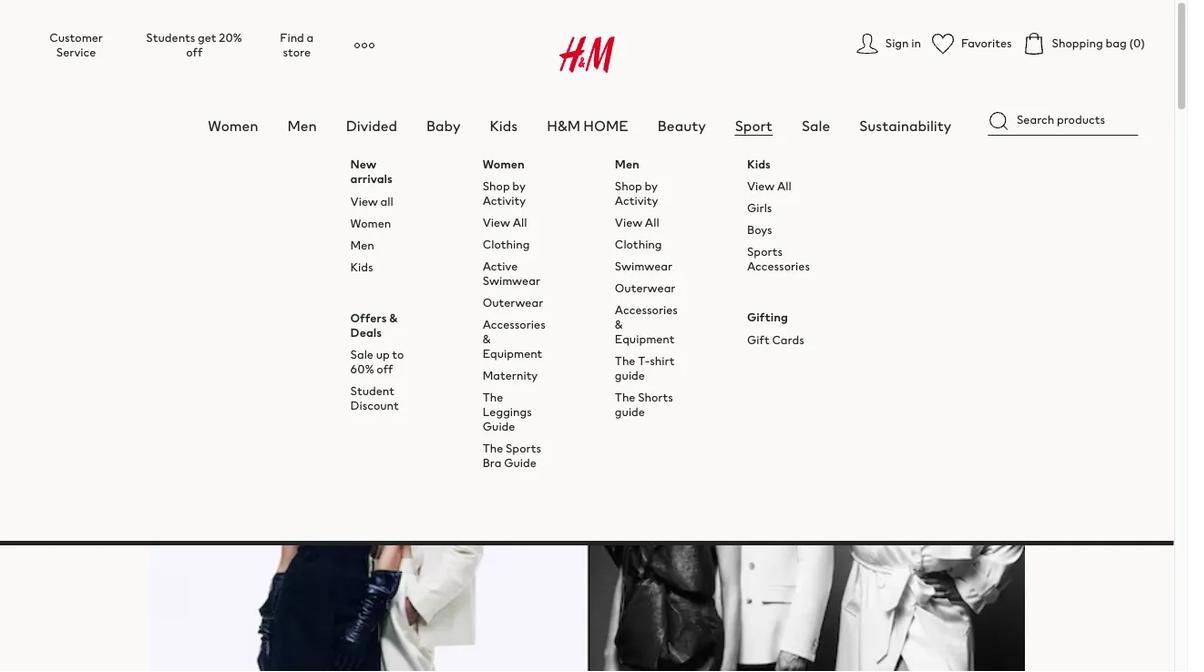 Task type: describe. For each thing, give the bounding box(es) containing it.
header.primary.navigation element
[[0, 15, 1188, 546]]

sustainability
[[860, 115, 952, 137]]

shop by activity link for women
[[483, 178, 545, 210]]

1 horizontal spatial kids link
[[490, 115, 518, 137]]

the t-shirt guide link
[[615, 353, 677, 385]]

join
[[544, 304, 563, 319]]

the down maternity
[[483, 389, 503, 407]]

1 horizontal spatial men link
[[350, 236, 374, 254]]

view all link
[[350, 193, 393, 210]]

shipping
[[260, 178, 308, 195]]

10%
[[685, 304, 703, 319]]

boys
[[747, 222, 772, 239]]

h&m home
[[547, 115, 629, 137]]

become a h&m member link
[[522, 178, 653, 195]]

up
[[376, 346, 390, 364]]

sale up to 60% off link
[[350, 346, 413, 378]]

view inside 'new arrivals view all women men kids'
[[350, 193, 378, 210]]

1 vertical spatial kids link
[[350, 258, 373, 276]]

clothing link for swimwear
[[615, 236, 662, 254]]

clothing for active
[[483, 236, 530, 254]]

cards
[[772, 331, 804, 349]]

shopping bag (0) link
[[1023, 33, 1145, 55]]

sale inside offers & deals sale up to 60% off student discount
[[350, 346, 374, 364]]

kids view all girls boys sports accessories
[[747, 156, 810, 275]]

h&m home link
[[547, 115, 629, 137]]

men for men shop by activity view all clothing swimwear outerwear accessories & equipment the t-shirt guide the shorts guide
[[615, 156, 640, 173]]

men for men
[[287, 115, 317, 137]]

student discount link
[[350, 383, 413, 415]]

60% inside up to 60% off select styles black friday deals not a member? join for free and save an extra 10%
[[500, 239, 552, 276]]

the leggings guide link
[[483, 389, 545, 436]]

2 horizontal spatial view all link
[[747, 178, 792, 195]]

accessories & equipment link for equipment
[[615, 302, 678, 348]]

2 horizontal spatial accessories
[[747, 258, 810, 275]]

kids for kids
[[490, 115, 518, 137]]

outerwear inside women shop by activity view all clothing active swimwear outerwear accessories & equipment maternity the leggings guide the sports bra guide
[[483, 295, 543, 312]]

boys link
[[747, 222, 772, 239]]

2 guide from the top
[[615, 404, 645, 421]]

over
[[310, 178, 334, 195]]

sport
[[735, 115, 773, 137]]

shirt
[[650, 353, 675, 370]]

swimwear inside women shop by activity view all clothing active swimwear outerwear accessories & equipment maternity the leggings guide the sports bra guide
[[483, 273, 540, 290]]

black
[[476, 268, 543, 305]]

a for store
[[307, 29, 314, 46]]

kids inside 'new arrivals view all women men kids'
[[350, 258, 373, 276]]

new arrivals view all women men kids
[[350, 156, 393, 276]]

girls link
[[747, 200, 772, 217]]

active swimwear link
[[483, 258, 545, 290]]

clothing link for active
[[483, 236, 530, 254]]

the sports bra guide link
[[483, 440, 545, 472]]

1 vertical spatial guide
[[504, 455, 537, 472]]

the down leggings
[[483, 440, 503, 458]]

students
[[146, 29, 195, 46]]

in
[[912, 35, 921, 52]]

free
[[581, 304, 600, 319]]

customer service link
[[29, 29, 123, 61]]

activity for men
[[615, 193, 658, 210]]

(0)
[[1129, 35, 1145, 52]]

sign in
[[886, 35, 921, 52]]

sale link
[[802, 115, 830, 137]]

baby link
[[427, 115, 461, 137]]

shop for men
[[615, 178, 642, 195]]

women for women
[[208, 115, 258, 137]]

view inside men shop by activity view all clothing swimwear outerwear accessories & equipment the t-shirt guide the shorts guide
[[615, 214, 643, 232]]

1 horizontal spatial sale
[[802, 115, 830, 137]]

students get 20% off link
[[138, 29, 251, 61]]

friday
[[548, 268, 625, 305]]

t-
[[638, 353, 650, 370]]

gifting
[[747, 309, 788, 326]]

the left t-
[[615, 353, 636, 370]]

sign in button
[[856, 33, 921, 55]]

select
[[599, 239, 671, 276]]

0 horizontal spatial men link
[[287, 115, 317, 137]]

men shop by activity view all clothing swimwear outerwear accessories & equipment the t-shirt guide the shorts guide
[[615, 156, 678, 421]]

0 horizontal spatial accessories
[[483, 316, 546, 334]]

find a store
[[280, 29, 314, 61]]

sports inside women shop by activity view all clothing active swimwear outerwear accessories & equipment maternity the leggings guide the sports bra guide
[[506, 440, 541, 458]]

offers & deals sale up to 60% off student discount
[[350, 309, 404, 415]]

gift cards link
[[747, 331, 804, 349]]

sport link
[[735, 115, 773, 137]]

sign
[[886, 35, 909, 52]]

a inside up to 60% off select styles black friday deals not a member? join for free and save an extra 10%
[[491, 304, 497, 319]]

girls
[[747, 200, 772, 217]]

get
[[198, 29, 217, 46]]

customer
[[49, 29, 103, 46]]

arrivals
[[350, 171, 393, 188]]

divided
[[346, 115, 397, 137]]

an
[[644, 304, 656, 319]]

by for men
[[645, 178, 658, 195]]

all
[[381, 193, 393, 210]]

new
[[350, 156, 377, 173]]

h&m image
[[560, 36, 615, 73]]

shop for women
[[483, 178, 510, 195]]

save
[[621, 304, 642, 319]]

bra
[[483, 455, 502, 472]]

kids for kids view all girls boys sports accessories
[[747, 156, 771, 173]]

bag
[[1106, 35, 1127, 52]]

20%
[[219, 29, 242, 46]]

baby
[[427, 115, 461, 137]]

clothing for swimwear
[[615, 236, 662, 254]]

deals inside up to 60% off select styles black friday deals not a member? join for free and save an extra 10%
[[631, 268, 698, 305]]

men inside 'new arrivals view all women men kids'
[[350, 236, 374, 254]]

sports inside kids view all girls boys sports accessories
[[747, 244, 783, 261]]

free shipping over $40
[[234, 178, 358, 195]]

h&m inside "header.primary.navigation" element
[[547, 115, 581, 137]]

students get 20% off
[[146, 29, 242, 61]]

maternity link
[[483, 367, 538, 385]]

become a h&m member
[[522, 178, 653, 195]]

1 guide from the top
[[615, 367, 645, 385]]

off for 20%
[[186, 44, 202, 61]]

a for h&m
[[568, 178, 575, 195]]

Search products search field
[[988, 106, 1139, 136]]

gifting gift cards
[[747, 309, 804, 349]]

the shorts guide link
[[615, 389, 677, 421]]



Task type: vqa. For each thing, say whether or not it's contained in the screenshot.
1st clothing from left
yes



Task type: locate. For each thing, give the bounding box(es) containing it.
equipment inside men shop by activity view all clothing swimwear outerwear accessories & equipment the t-shirt guide the shorts guide
[[615, 331, 675, 348]]

deals
[[631, 268, 698, 305], [350, 324, 382, 341]]

& down not
[[483, 331, 491, 348]]

1 horizontal spatial deals
[[631, 268, 698, 305]]

kids down sport link
[[747, 156, 771, 173]]

up to 60% off select styles black friday deals not a member? join for free and save an extra 10%
[[428, 239, 746, 319]]

to inside up to 60% off select styles black friday deals not a member? join for free and save an extra 10%
[[468, 239, 494, 276]]

&
[[389, 309, 398, 327], [615, 316, 623, 334], [483, 331, 491, 348]]

60%
[[500, 239, 552, 276], [350, 361, 374, 378]]

shopping
[[1052, 35, 1103, 52]]

view up girls link
[[747, 178, 775, 195]]

0 horizontal spatial clothing link
[[483, 236, 530, 254]]

equipment up t-
[[615, 331, 675, 348]]

0 horizontal spatial kids
[[350, 258, 373, 276]]

styles
[[676, 239, 746, 276]]

all for men shop by activity view all clothing swimwear outerwear accessories & equipment the t-shirt guide the shorts guide
[[645, 214, 659, 232]]

1 vertical spatial off
[[557, 239, 594, 276]]

activity up active
[[483, 193, 526, 210]]

shop left become
[[483, 178, 510, 195]]

0 horizontal spatial swimwear
[[483, 273, 540, 290]]

1 shop by activity link from the left
[[483, 178, 545, 210]]

view inside kids view all girls boys sports accessories
[[747, 178, 775, 195]]

free
[[234, 178, 258, 195]]

h&m left member
[[577, 178, 605, 195]]

1 shop from the left
[[483, 178, 510, 195]]

0 horizontal spatial off
[[186, 44, 202, 61]]

view up select
[[615, 214, 643, 232]]

1 horizontal spatial accessories & equipment link
[[615, 302, 678, 348]]

1 vertical spatial sale
[[350, 346, 374, 364]]

sale
[[802, 115, 830, 137], [350, 346, 374, 364]]

clothing up swimwear link
[[615, 236, 662, 254]]

activity inside women shop by activity view all clothing active swimwear outerwear accessories & equipment maternity the leggings guide the sports bra guide
[[483, 193, 526, 210]]

$40
[[336, 178, 358, 195]]

0 vertical spatial h&m
[[547, 115, 581, 137]]

1 by from the left
[[512, 178, 526, 195]]

0 vertical spatial guide
[[615, 367, 645, 385]]

& inside offers & deals sale up to 60% off student discount
[[389, 309, 398, 327]]

sports right bra
[[506, 440, 541, 458]]

1 horizontal spatial outerwear link
[[615, 280, 676, 297]]

sustainability link
[[860, 115, 952, 137]]

1 horizontal spatial men
[[350, 236, 374, 254]]

swimwear inside men shop by activity view all clothing swimwear outerwear accessories & equipment the t-shirt guide the shorts guide
[[615, 258, 673, 275]]

off
[[186, 44, 202, 61], [557, 239, 594, 276], [377, 361, 393, 378]]

0 horizontal spatial by
[[512, 178, 526, 195]]

1 horizontal spatial activity
[[615, 193, 658, 210]]

offers
[[350, 309, 387, 327]]

0 horizontal spatial accessories & equipment link
[[483, 316, 546, 363]]

a right not
[[491, 304, 497, 319]]

sports
[[747, 244, 783, 261], [506, 440, 541, 458]]

1 vertical spatial 60%
[[350, 361, 374, 378]]

swimwear up member?
[[483, 273, 540, 290]]

1 horizontal spatial shop
[[615, 178, 642, 195]]

women link
[[208, 115, 258, 137], [350, 215, 391, 232]]

clothing link
[[483, 236, 530, 254], [615, 236, 662, 254]]

swimwear link
[[615, 258, 673, 275]]

60% up student
[[350, 361, 374, 378]]

1 vertical spatial men link
[[350, 236, 374, 254]]

activity inside men shop by activity view all clothing swimwear outerwear accessories & equipment the t-shirt guide the shorts guide
[[615, 193, 658, 210]]

outerwear down swimwear link
[[615, 280, 676, 297]]

view up active
[[483, 214, 510, 232]]

& inside women shop by activity view all clothing active swimwear outerwear accessories & equipment maternity the leggings guide the sports bra guide
[[483, 331, 491, 348]]

1 horizontal spatial clothing link
[[615, 236, 662, 254]]

1 horizontal spatial 60%
[[500, 239, 552, 276]]

0 vertical spatial off
[[186, 44, 202, 61]]

up
[[428, 239, 462, 276]]

0 horizontal spatial view all link
[[483, 214, 527, 232]]

women for women shop by activity view all clothing active swimwear outerwear accessories & equipment maternity the leggings guide the sports bra guide
[[483, 156, 525, 173]]

0 horizontal spatial outerwear
[[483, 295, 543, 312]]

maternity
[[483, 367, 538, 385]]

off up student
[[377, 361, 393, 378]]

0 horizontal spatial shop
[[483, 178, 510, 195]]

0 horizontal spatial activity
[[483, 193, 526, 210]]

0 vertical spatial women
[[208, 115, 258, 137]]

1 horizontal spatial view all link
[[615, 214, 659, 232]]

1 clothing from the left
[[483, 236, 530, 254]]

accessories & equipment link for &
[[483, 316, 546, 363]]

women shop by activity view all clothing active swimwear outerwear accessories & equipment maternity the leggings guide the sports bra guide
[[483, 156, 546, 472]]

off up for at the top
[[557, 239, 594, 276]]

find
[[280, 29, 304, 46]]

off inside up to 60% off select styles black friday deals not a member? join for free and save an extra 10%
[[557, 239, 594, 276]]

and
[[602, 304, 619, 319]]

favorites link
[[932, 33, 1012, 55]]

guide
[[615, 367, 645, 385], [615, 404, 645, 421]]

all for women shop by activity view all clothing active swimwear outerwear accessories & equipment maternity the leggings guide the sports bra guide
[[513, 214, 527, 232]]

2 clothing from the left
[[615, 236, 662, 254]]

swimwear up an
[[615, 258, 673, 275]]

beauty link
[[658, 115, 706, 137]]

a right the find
[[307, 29, 314, 46]]

campaign image image
[[150, 362, 1025, 672]]

1 vertical spatial men
[[615, 156, 640, 173]]

a inside find a store
[[307, 29, 314, 46]]

active
[[483, 258, 518, 275]]

1 horizontal spatial equipment
[[615, 331, 675, 348]]

guide
[[483, 419, 515, 436], [504, 455, 537, 472]]

all
[[777, 178, 792, 195], [513, 214, 527, 232], [645, 214, 659, 232]]

by
[[512, 178, 526, 195], [645, 178, 658, 195]]

0 horizontal spatial 60%
[[350, 361, 374, 378]]

outerwear link for active
[[483, 295, 543, 312]]

2 vertical spatial a
[[491, 304, 497, 319]]

off inside students get 20% off
[[186, 44, 202, 61]]

0 horizontal spatial all
[[513, 214, 527, 232]]

2 horizontal spatial kids
[[747, 156, 771, 173]]

1 horizontal spatial outerwear
[[615, 280, 676, 297]]

view all link for men shop by activity view all clothing swimwear outerwear accessories & equipment the t-shirt guide the shorts guide
[[615, 214, 659, 232]]

accessories
[[747, 258, 810, 275], [615, 302, 678, 319], [483, 316, 546, 334]]

1 vertical spatial to
[[392, 346, 404, 364]]

men up free shipping over $40 link
[[287, 115, 317, 137]]

0 horizontal spatial kids link
[[350, 258, 373, 276]]

0 vertical spatial women link
[[208, 115, 258, 137]]

a right become
[[568, 178, 575, 195]]

to inside offers & deals sale up to 60% off student discount
[[392, 346, 404, 364]]

view left all
[[350, 193, 378, 210]]

view
[[747, 178, 775, 195], [350, 193, 378, 210], [483, 214, 510, 232], [615, 214, 643, 232]]

1 vertical spatial deals
[[350, 324, 382, 341]]

kids link
[[490, 115, 518, 137], [350, 258, 373, 276]]

2 shop by activity link from the left
[[615, 178, 677, 210]]

h&m left home
[[547, 115, 581, 137]]

shop by activity link for men
[[615, 178, 677, 210]]

1 horizontal spatial all
[[645, 214, 659, 232]]

men inside men shop by activity view all clothing swimwear outerwear accessories & equipment the t-shirt guide the shorts guide
[[615, 156, 640, 173]]

0 vertical spatial men
[[287, 115, 317, 137]]

shopping bag (0)
[[1052, 35, 1145, 52]]

0 horizontal spatial men
[[287, 115, 317, 137]]

2 activity from the left
[[615, 193, 658, 210]]

1 vertical spatial sports
[[506, 440, 541, 458]]

outerwear down active swimwear 'link'
[[483, 295, 543, 312]]

clothing inside women shop by activity view all clothing active swimwear outerwear accessories & equipment maternity the leggings guide the sports bra guide
[[483, 236, 530, 254]]

equipment inside women shop by activity view all clothing active swimwear outerwear accessories & equipment maternity the leggings guide the sports bra guide
[[483, 346, 543, 363]]

2 horizontal spatial men
[[615, 156, 640, 173]]

gift
[[747, 331, 770, 349]]

0 vertical spatial sale
[[802, 115, 830, 137]]

0 vertical spatial deals
[[631, 268, 698, 305]]

outerwear link down active swimwear 'link'
[[483, 295, 543, 312]]

1 activity from the left
[[483, 193, 526, 210]]

women
[[208, 115, 258, 137], [483, 156, 525, 173], [350, 215, 391, 232]]

guide right bra
[[504, 455, 537, 472]]

equipment up maternity
[[483, 346, 543, 363]]

women up become
[[483, 156, 525, 173]]

off left 20%
[[186, 44, 202, 61]]

kids inside kids view all girls boys sports accessories
[[747, 156, 771, 173]]

shorts
[[638, 389, 673, 407]]

women link up free at left
[[208, 115, 258, 137]]

view inside women shop by activity view all clothing active swimwear outerwear accessories & equipment maternity the leggings guide the sports bra guide
[[483, 214, 510, 232]]

60% up member?
[[500, 239, 552, 276]]

clothing link up active
[[483, 236, 530, 254]]

1 horizontal spatial accessories
[[615, 302, 678, 319]]

0 vertical spatial kids
[[490, 115, 518, 137]]

swimwear
[[615, 258, 673, 275], [483, 273, 540, 290]]

outerwear
[[615, 280, 676, 297], [483, 295, 543, 312]]

men down view all link
[[350, 236, 374, 254]]

member?
[[499, 304, 542, 319]]

0 horizontal spatial a
[[307, 29, 314, 46]]

beauty
[[658, 115, 706, 137]]

guide up the sports bra guide link
[[483, 419, 515, 436]]

0 horizontal spatial to
[[392, 346, 404, 364]]

2 vertical spatial kids
[[350, 258, 373, 276]]

0 horizontal spatial women link
[[208, 115, 258, 137]]

all inside women shop by activity view all clothing active swimwear outerwear accessories & equipment maternity the leggings guide the sports bra guide
[[513, 214, 527, 232]]

shop by activity link up select
[[615, 178, 677, 210]]

clothing
[[483, 236, 530, 254], [615, 236, 662, 254]]

2 clothing link from the left
[[615, 236, 662, 254]]

sale right sport link
[[802, 115, 830, 137]]

shop down home
[[615, 178, 642, 195]]

extra
[[658, 304, 683, 319]]

view all link up select
[[615, 214, 659, 232]]

men up member
[[615, 156, 640, 173]]

0 horizontal spatial shop by activity link
[[483, 178, 545, 210]]

1 horizontal spatial by
[[645, 178, 658, 195]]

favorites
[[961, 35, 1012, 52]]

2 vertical spatial off
[[377, 361, 393, 378]]

1 horizontal spatial off
[[377, 361, 393, 378]]

member
[[607, 178, 653, 195]]

discount
[[350, 397, 399, 415]]

outerwear link
[[615, 280, 676, 297], [483, 295, 543, 312]]

view all link
[[747, 178, 792, 195], [483, 214, 527, 232], [615, 214, 659, 232]]

home
[[584, 115, 629, 137]]

shop by activity link
[[483, 178, 545, 210], [615, 178, 677, 210]]

2 horizontal spatial &
[[615, 316, 623, 334]]

1 horizontal spatial to
[[468, 239, 494, 276]]

activity
[[483, 193, 526, 210], [615, 193, 658, 210]]

1 horizontal spatial a
[[491, 304, 497, 319]]

women down view all link
[[350, 215, 391, 232]]

women inside 'new arrivals view all women men kids'
[[350, 215, 391, 232]]

shop inside men shop by activity view all clothing swimwear outerwear accessories & equipment the t-shirt guide the shorts guide
[[615, 178, 642, 195]]

not
[[471, 304, 489, 319]]

by inside men shop by activity view all clothing swimwear outerwear accessories & equipment the t-shirt guide the shorts guide
[[645, 178, 658, 195]]

women up free at left
[[208, 115, 258, 137]]

0 vertical spatial to
[[468, 239, 494, 276]]

clothing link up swimwear link
[[615, 236, 662, 254]]

off for 60%
[[557, 239, 594, 276]]

2 vertical spatial men
[[350, 236, 374, 254]]

clothing up active
[[483, 236, 530, 254]]

0 horizontal spatial equipment
[[483, 346, 543, 363]]

60% inside offers & deals sale up to 60% off student discount
[[350, 361, 374, 378]]

the left shorts
[[615, 389, 636, 407]]

0 horizontal spatial &
[[389, 309, 398, 327]]

0 horizontal spatial outerwear link
[[483, 295, 543, 312]]

clothing inside men shop by activity view all clothing swimwear outerwear accessories & equipment the t-shirt guide the shorts guide
[[615, 236, 662, 254]]

student
[[350, 383, 395, 400]]

deals inside offers & deals sale up to 60% off student discount
[[350, 324, 382, 341]]

outerwear link for swimwear
[[615, 280, 676, 297]]

1 vertical spatial guide
[[615, 404, 645, 421]]

kids link right "baby" link
[[490, 115, 518, 137]]

0 horizontal spatial women
[[208, 115, 258, 137]]

2 horizontal spatial a
[[568, 178, 575, 195]]

kids up offers
[[350, 258, 373, 276]]

outerwear inside men shop by activity view all clothing swimwear outerwear accessories & equipment the t-shirt guide the shorts guide
[[615, 280, 676, 297]]

1 horizontal spatial shop by activity link
[[615, 178, 677, 210]]

2 by from the left
[[645, 178, 658, 195]]

1 clothing link from the left
[[483, 236, 530, 254]]

1 horizontal spatial clothing
[[615, 236, 662, 254]]

a
[[307, 29, 314, 46], [568, 178, 575, 195], [491, 304, 497, 319]]

customer service
[[49, 29, 103, 61]]

kids
[[490, 115, 518, 137], [747, 156, 771, 173], [350, 258, 373, 276]]

& right free
[[615, 316, 623, 334]]

& inside men shop by activity view all clothing swimwear outerwear accessories & equipment the t-shirt guide the shorts guide
[[615, 316, 623, 334]]

women inside women shop by activity view all clothing active swimwear outerwear accessories & equipment maternity the leggings guide the sports bra guide
[[483, 156, 525, 173]]

& right offers
[[389, 309, 398, 327]]

1 horizontal spatial swimwear
[[615, 258, 673, 275]]

0 horizontal spatial clothing
[[483, 236, 530, 254]]

2 vertical spatial women
[[350, 215, 391, 232]]

for
[[565, 304, 579, 319]]

service
[[56, 44, 96, 61]]

1 horizontal spatial sports
[[747, 244, 783, 261]]

men link
[[287, 115, 317, 137], [350, 236, 374, 254]]

accessories & equipment link up maternity
[[483, 316, 546, 363]]

to
[[468, 239, 494, 276], [392, 346, 404, 364]]

1 horizontal spatial kids
[[490, 115, 518, 137]]

women link down view all link
[[350, 215, 391, 232]]

store
[[283, 44, 311, 61]]

view all link for women shop by activity view all clothing active swimwear outerwear accessories & equipment maternity the leggings guide the sports bra guide
[[483, 214, 527, 232]]

1 horizontal spatial women
[[350, 215, 391, 232]]

0 horizontal spatial deals
[[350, 324, 382, 341]]

sports accessories link
[[747, 244, 810, 275]]

1 vertical spatial kids
[[747, 156, 771, 173]]

0 vertical spatial a
[[307, 29, 314, 46]]

0 vertical spatial sports
[[747, 244, 783, 261]]

kids right "baby" link
[[490, 115, 518, 137]]

1 vertical spatial h&m
[[577, 178, 605, 195]]

accessories & equipment link up t-
[[615, 302, 678, 348]]

sale left up
[[350, 346, 374, 364]]

1 vertical spatial women link
[[350, 215, 391, 232]]

guide down the t-shirt guide 'link'
[[615, 404, 645, 421]]

view all link up girls link
[[747, 178, 792, 195]]

sports down boys 'link'
[[747, 244, 783, 261]]

activity for women
[[483, 193, 526, 210]]

men link down view all link
[[350, 236, 374, 254]]

outerwear link down swimwear link
[[615, 280, 676, 297]]

0 horizontal spatial sports
[[506, 440, 541, 458]]

divided link
[[346, 115, 397, 137]]

0 vertical spatial men link
[[287, 115, 317, 137]]

leggings
[[483, 404, 532, 421]]

by up active
[[512, 178, 526, 195]]

view all link up active
[[483, 214, 527, 232]]

1 vertical spatial a
[[568, 178, 575, 195]]

find a store link
[[265, 29, 328, 61]]

0 horizontal spatial sale
[[350, 346, 374, 364]]

1 horizontal spatial women link
[[350, 215, 391, 232]]

become
[[522, 178, 566, 195]]

1 horizontal spatial &
[[483, 331, 491, 348]]

2 horizontal spatial all
[[777, 178, 792, 195]]

free shipping over $40 link
[[234, 178, 358, 195]]

all inside men shop by activity view all clothing swimwear outerwear accessories & equipment the t-shirt guide the shorts guide
[[645, 214, 659, 232]]

0 vertical spatial 60%
[[500, 239, 552, 276]]

all inside kids view all girls boys sports accessories
[[777, 178, 792, 195]]

men link up free shipping over $40 link
[[287, 115, 317, 137]]

kids link up offers
[[350, 258, 373, 276]]

0 vertical spatial guide
[[483, 419, 515, 436]]

by down beauty
[[645, 178, 658, 195]]

activity up select
[[615, 193, 658, 210]]

2 horizontal spatial women
[[483, 156, 525, 173]]

2 shop from the left
[[615, 178, 642, 195]]

shop by activity link up active
[[483, 178, 545, 210]]

off inside offers & deals sale up to 60% off student discount
[[377, 361, 393, 378]]

by for women
[[512, 178, 526, 195]]

by inside women shop by activity view all clothing active swimwear outerwear accessories & equipment maternity the leggings guide the sports bra guide
[[512, 178, 526, 195]]

guide up the shorts guide link at the bottom right of the page
[[615, 367, 645, 385]]

2 horizontal spatial off
[[557, 239, 594, 276]]

shop inside women shop by activity view all clothing active swimwear outerwear accessories & equipment maternity the leggings guide the sports bra guide
[[483, 178, 510, 195]]



